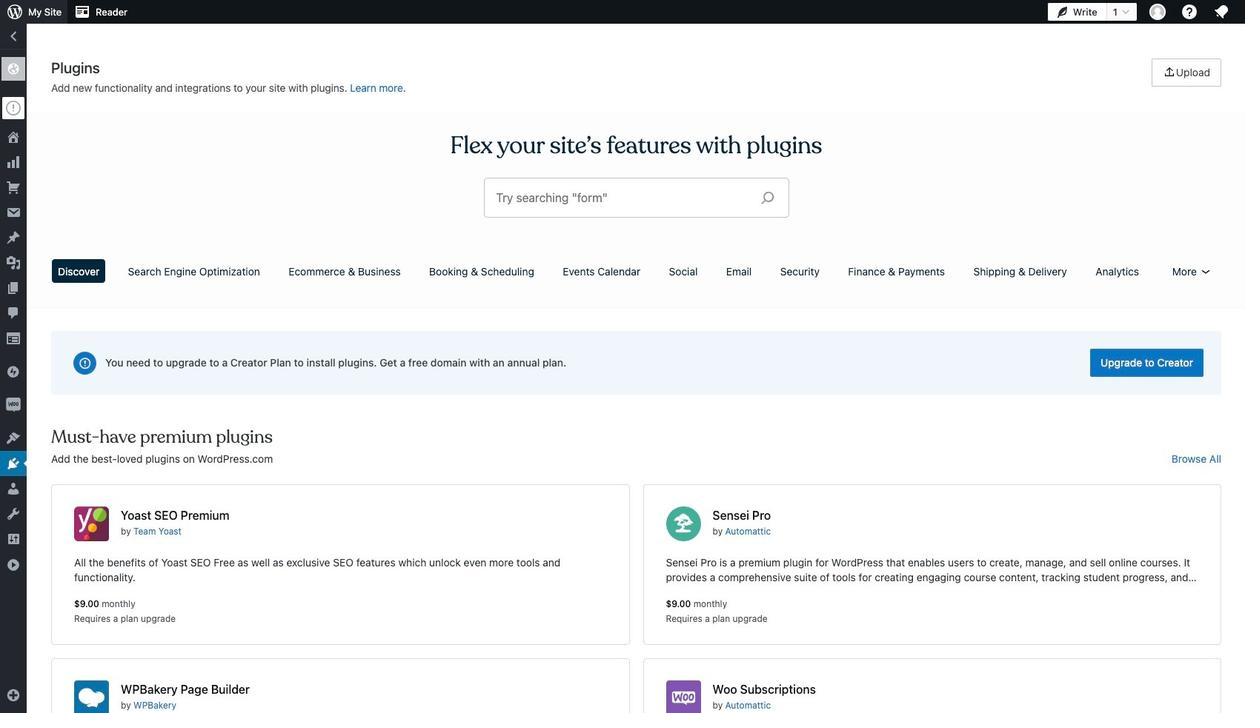 Task type: vqa. For each thing, say whether or not it's contained in the screenshot.
Search search box
yes



Task type: describe. For each thing, give the bounding box(es) containing it.
help image
[[1181, 3, 1199, 21]]

2 img image from the top
[[6, 398, 21, 413]]

1 img image from the top
[[6, 365, 21, 379]]

Search search field
[[496, 179, 749, 217]]

open search image
[[749, 188, 786, 208]]

my profile image
[[1150, 4, 1166, 20]]



Task type: locate. For each thing, give the bounding box(es) containing it.
img image
[[6, 365, 21, 379], [6, 398, 21, 413]]

1 vertical spatial img image
[[6, 398, 21, 413]]

None search field
[[484, 179, 788, 217]]

manage your notifications image
[[1213, 3, 1230, 21]]

0 vertical spatial img image
[[6, 365, 21, 379]]

plugin icon image
[[74, 507, 109, 542], [666, 507, 701, 542], [74, 681, 109, 714], [666, 681, 701, 714]]

main content
[[46, 59, 1227, 714]]



